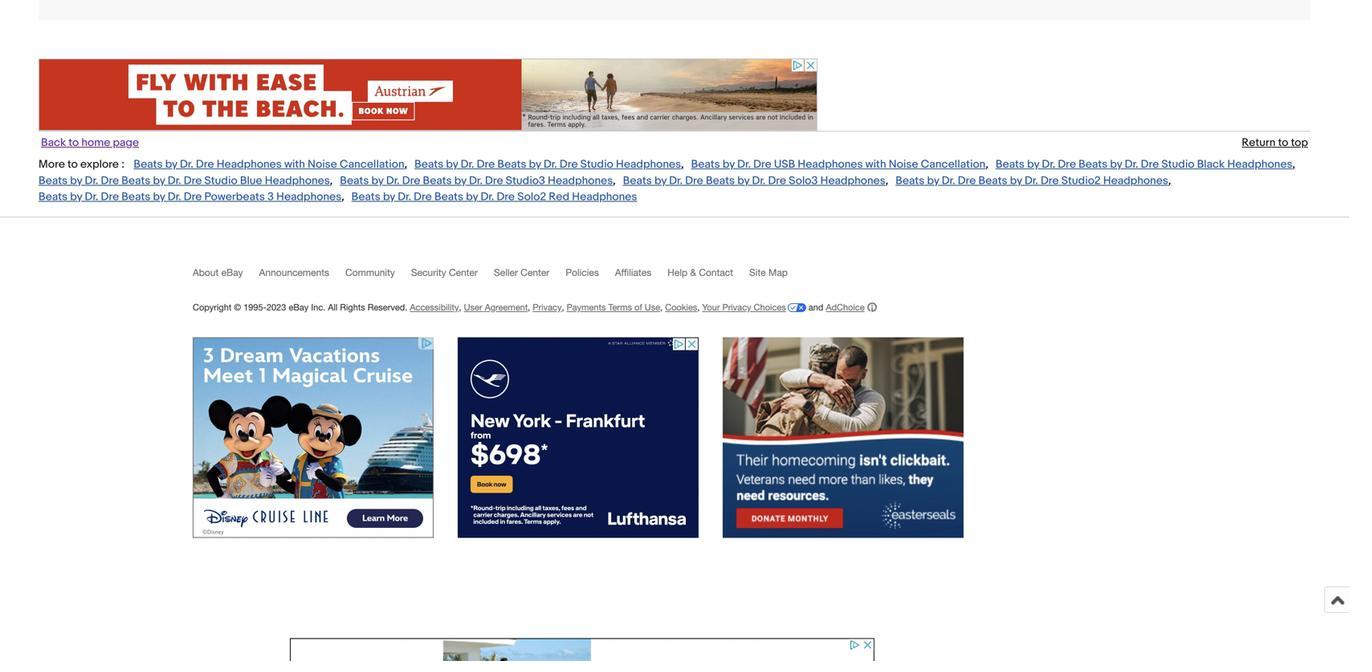 Task type: describe. For each thing, give the bounding box(es) containing it.
studio3
[[506, 174, 545, 188]]

choices
[[754, 302, 786, 313]]

headphones down return
[[1228, 158, 1293, 172]]

your privacy choices link
[[702, 302, 806, 313]]

studio2
[[1062, 174, 1101, 188]]

0 horizontal spatial studio
[[204, 174, 238, 188]]

policies
[[566, 267, 599, 278]]

map
[[769, 267, 788, 278]]

help & contact
[[668, 267, 733, 278]]

contact
[[699, 267, 733, 278]]

help
[[668, 267, 688, 278]]

headphones right 3
[[276, 190, 342, 204]]

headphones up solo3 on the top of the page
[[798, 158, 863, 172]]

1995-
[[244, 302, 267, 313]]

solo2
[[517, 190, 546, 204]]

2 with from the left
[[866, 158, 886, 172]]

explore
[[80, 158, 119, 172]]

copyright
[[193, 302, 232, 313]]

adchoice
[[826, 302, 865, 313]]

black
[[1197, 158, 1225, 172]]

and adchoice
[[806, 302, 865, 313]]

user
[[464, 302, 482, 313]]

rights
[[340, 302, 365, 313]]

ebay inside about ebay link
[[221, 267, 243, 278]]

security center
[[411, 267, 478, 278]]

help & contact link
[[668, 267, 749, 285]]

&
[[690, 267, 696, 278]]

1 cancellation from the left
[[340, 158, 405, 172]]

more to explore :
[[39, 158, 125, 172]]

2 privacy from the left
[[723, 302, 751, 313]]

usb
[[774, 158, 795, 172]]

solo3
[[789, 174, 818, 188]]

seller center
[[494, 267, 550, 278]]

payments terms of use link
[[567, 302, 660, 313]]

return
[[1242, 136, 1276, 150]]

reserved.
[[368, 302, 407, 313]]

payments
[[567, 302, 606, 313]]

more
[[39, 158, 65, 172]]

headphones right studio2
[[1103, 174, 1169, 188]]

to for back
[[69, 136, 79, 150]]

2 horizontal spatial studio
[[1162, 158, 1195, 172]]

2023
[[267, 302, 286, 313]]

to for more
[[67, 158, 78, 172]]

footer containing about ebay
[[0, 217, 1349, 662]]

headphones right red at the left top of the page
[[572, 190, 637, 204]]

about ebay
[[193, 267, 243, 278]]



Task type: locate. For each thing, give the bounding box(es) containing it.
1 with from the left
[[284, 158, 305, 172]]

1 horizontal spatial ebay
[[289, 302, 309, 313]]

,
[[405, 158, 407, 172], [681, 158, 684, 172], [986, 158, 989, 172], [1293, 158, 1296, 172], [330, 174, 333, 188], [613, 174, 616, 188], [886, 174, 888, 188], [1169, 174, 1171, 188], [342, 190, 344, 204], [459, 302, 461, 313], [528, 302, 530, 313], [562, 302, 564, 313], [660, 302, 663, 313], [697, 302, 700, 313]]

headphones up the 'blue'
[[217, 158, 282, 172]]

3
[[267, 190, 274, 204]]

announcements link
[[259, 267, 345, 285]]

announcements
[[259, 267, 329, 278]]

accessibility link
[[410, 302, 459, 313]]

advertisement region
[[39, 59, 818, 131], [193, 338, 434, 538], [458, 338, 699, 538], [723, 338, 964, 538], [193, 574, 972, 662]]

policies link
[[566, 267, 615, 285]]

center right seller
[[521, 267, 550, 278]]

1 horizontal spatial center
[[521, 267, 550, 278]]

back to home page
[[41, 136, 139, 150]]

copyright © 1995-2023 ebay inc. all rights reserved. accessibility , user agreement , privacy , payments terms of use , cookies , your privacy choices
[[193, 302, 786, 313]]

home
[[81, 136, 110, 150]]

headphones up red at the left top of the page
[[548, 174, 613, 188]]

your
[[702, 302, 720, 313]]

center right security
[[449, 267, 478, 278]]

back to home page link
[[39, 136, 141, 150]]

to right more
[[67, 158, 78, 172]]

2 cancellation from the left
[[921, 158, 986, 172]]

©
[[234, 302, 241, 313]]

center for seller center
[[521, 267, 550, 278]]

affiliates
[[615, 267, 652, 278]]

0 horizontal spatial ebay
[[221, 267, 243, 278]]

with
[[284, 158, 305, 172], [866, 158, 886, 172]]

0 horizontal spatial privacy
[[533, 302, 562, 313]]

adchoice link
[[826, 302, 877, 313]]

powerbeats
[[204, 190, 265, 204]]

cancellation
[[340, 158, 405, 172], [921, 158, 986, 172]]

site map link
[[749, 267, 804, 285]]

return to top link
[[1240, 136, 1311, 151]]

0 horizontal spatial cancellation
[[340, 158, 405, 172]]

privacy link
[[533, 302, 562, 313]]

ebay
[[221, 267, 243, 278], [289, 302, 309, 313]]

use
[[645, 302, 660, 313]]

privacy down seller center link at the top of page
[[533, 302, 562, 313]]

seller center link
[[494, 267, 566, 285]]

dr.
[[180, 158, 193, 172], [461, 158, 474, 172], [544, 158, 557, 172], [737, 158, 751, 172], [1042, 158, 1056, 172], [1125, 158, 1138, 172], [85, 174, 98, 188], [168, 174, 181, 188], [386, 174, 400, 188], [469, 174, 483, 188], [669, 174, 683, 188], [752, 174, 766, 188], [942, 174, 955, 188], [1025, 174, 1038, 188], [85, 190, 98, 204], [168, 190, 181, 204], [398, 190, 411, 204], [481, 190, 494, 204]]

0 horizontal spatial center
[[449, 267, 478, 278]]

security
[[411, 267, 446, 278]]

return to top
[[1242, 136, 1308, 150]]

all
[[328, 302, 338, 313]]

site
[[749, 267, 766, 278]]

about ebay link
[[193, 267, 259, 285]]

1 horizontal spatial privacy
[[723, 302, 751, 313]]

back
[[41, 136, 66, 150]]

1 noise from the left
[[308, 158, 337, 172]]

1 horizontal spatial cancellation
[[921, 158, 986, 172]]

quick links navigation
[[39, 131, 1311, 151]]

to
[[69, 136, 79, 150], [1278, 136, 1289, 150], [67, 158, 78, 172]]

center for security center
[[449, 267, 478, 278]]

1 vertical spatial ebay
[[289, 302, 309, 313]]

footer
[[0, 217, 1349, 662]]

cookies link
[[665, 302, 697, 313]]

and
[[809, 302, 824, 313]]

ebay right about
[[221, 267, 243, 278]]

0 horizontal spatial noise
[[308, 158, 337, 172]]

1 center from the left
[[449, 267, 478, 278]]

accessibility
[[410, 302, 459, 313]]

terms
[[608, 302, 632, 313]]

security center link
[[411, 267, 494, 285]]

privacy right your
[[723, 302, 751, 313]]

to left the top
[[1278, 136, 1289, 150]]

page
[[113, 136, 139, 150]]

to right back
[[69, 136, 79, 150]]

:
[[121, 158, 125, 172]]

user agreement link
[[464, 302, 528, 313]]

inc.
[[311, 302, 326, 313]]

seller
[[494, 267, 518, 278]]

privacy
[[533, 302, 562, 313], [723, 302, 751, 313]]

red
[[549, 190, 570, 204]]

beats
[[134, 158, 163, 172], [415, 158, 444, 172], [497, 158, 527, 172], [691, 158, 720, 172], [996, 158, 1025, 172], [1079, 158, 1108, 172], [39, 174, 68, 188], [121, 174, 151, 188], [340, 174, 369, 188], [423, 174, 452, 188], [623, 174, 652, 188], [706, 174, 735, 188], [896, 174, 925, 188], [979, 174, 1008, 188], [39, 190, 68, 204], [121, 190, 151, 204], [352, 190, 381, 204], [434, 190, 463, 204]]

cookies
[[665, 302, 697, 313]]

about
[[193, 267, 219, 278]]

to for return
[[1278, 136, 1289, 150]]

headphones
[[217, 158, 282, 172], [616, 158, 681, 172], [798, 158, 863, 172], [1228, 158, 1293, 172], [265, 174, 330, 188], [548, 174, 613, 188], [821, 174, 886, 188], [1103, 174, 1169, 188], [276, 190, 342, 204], [572, 190, 637, 204]]

2 noise from the left
[[889, 158, 918, 172]]

0 horizontal spatial with
[[284, 158, 305, 172]]

1 privacy from the left
[[533, 302, 562, 313]]

beats by dr. dre beats by dr. dre solo2 red headphones link
[[352, 190, 637, 204]]

noise
[[308, 158, 337, 172], [889, 158, 918, 172]]

dre
[[196, 158, 214, 172], [477, 158, 495, 172], [560, 158, 578, 172], [753, 158, 772, 172], [1058, 158, 1076, 172], [1141, 158, 1159, 172], [101, 174, 119, 188], [184, 174, 202, 188], [402, 174, 420, 188], [485, 174, 503, 188], [685, 174, 703, 188], [768, 174, 786, 188], [958, 174, 976, 188], [1041, 174, 1059, 188], [101, 190, 119, 204], [184, 190, 202, 204], [414, 190, 432, 204], [497, 190, 515, 204]]

by
[[165, 158, 177, 172], [446, 158, 458, 172], [529, 158, 541, 172], [723, 158, 735, 172], [1027, 158, 1040, 172], [1110, 158, 1122, 172], [70, 174, 82, 188], [153, 174, 165, 188], [371, 174, 384, 188], [454, 174, 467, 188], [655, 174, 667, 188], [737, 174, 750, 188], [927, 174, 939, 188], [1010, 174, 1022, 188], [70, 190, 82, 204], [153, 190, 165, 204], [383, 190, 395, 204], [466, 190, 478, 204]]

headphones right solo3 on the top of the page
[[821, 174, 886, 188]]

headphones down quick links 'navigation'
[[616, 158, 681, 172]]

affiliates link
[[615, 267, 668, 285]]

blue
[[240, 174, 262, 188]]

site map
[[749, 267, 788, 278]]

of
[[635, 302, 642, 313]]

2 center from the left
[[521, 267, 550, 278]]

community
[[345, 267, 395, 278]]

1 horizontal spatial with
[[866, 158, 886, 172]]

community link
[[345, 267, 411, 285]]

1 horizontal spatial studio
[[580, 158, 614, 172]]

studio
[[580, 158, 614, 172], [1162, 158, 1195, 172], [204, 174, 238, 188]]

headphones up 3
[[265, 174, 330, 188]]

1 horizontal spatial noise
[[889, 158, 918, 172]]

agreement
[[485, 302, 528, 313]]

ebay left inc.
[[289, 302, 309, 313]]

top
[[1291, 136, 1308, 150]]

center
[[449, 267, 478, 278], [521, 267, 550, 278]]

0 vertical spatial ebay
[[221, 267, 243, 278]]

beats by dr. dre headphones with noise cancellation , beats by dr. dre beats by dr. dre studio headphones , beats by dr. dre usb headphones with noise cancellation , beats by dr. dre beats by dr. dre studio black headphones , beats by dr. dre beats by dr. dre studio blue headphones , beats by dr. dre beats by dr. dre studio3 headphones , beats by dr. dre beats by dr. dre solo3 headphones , beats by dr. dre beats by dr. dre studio2 headphones , beats by dr. dre beats by dr. dre powerbeats 3 headphones , beats by dr. dre beats by dr. dre solo2 red headphones
[[39, 158, 1296, 204]]



Task type: vqa. For each thing, say whether or not it's contained in the screenshot.
Received a defective item with no accessories when I contacted the seller the next day after receiving item I was directed to contact the consumer because I was under two Year warranty. I still haven't been helped I'm unsatisfied Shark Navigator Lift-Away Upright Vacuum Cleaner - NV380 (# 334236902029 )
no



